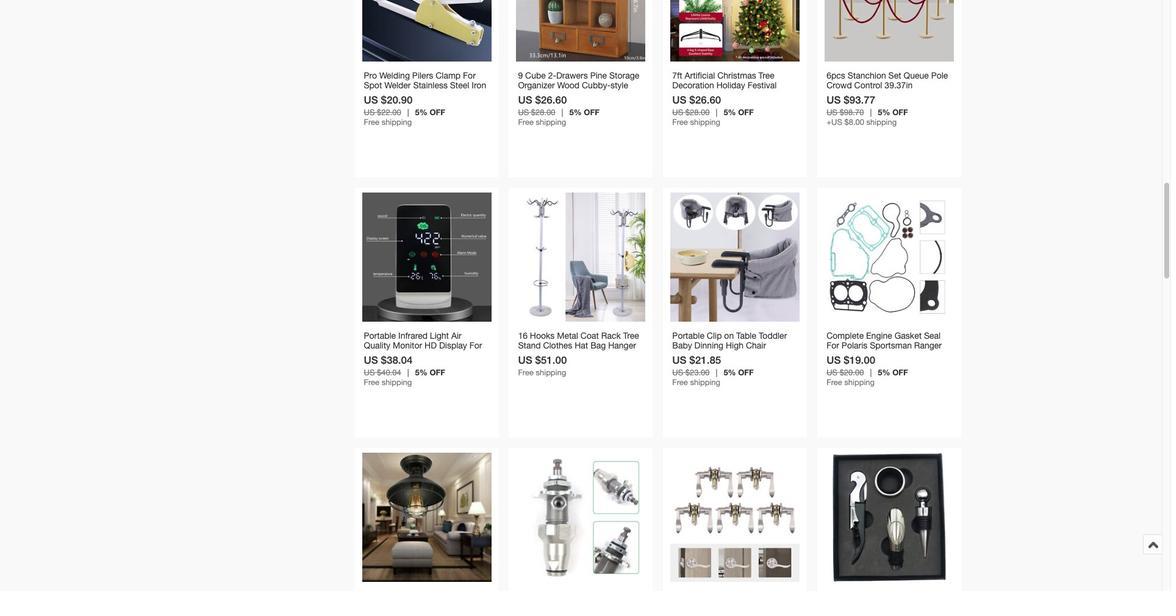 Task type: vqa. For each thing, say whether or not it's contained in the screenshot.


Task type: describe. For each thing, give the bounding box(es) containing it.
welding
[[379, 71, 410, 80]]

5% for control
[[878, 107, 890, 117]]

shipping inside us $51.00 free shipping
[[536, 368, 566, 377]]

hat
[[575, 341, 588, 351]]

us $51.00 free shipping
[[518, 354, 567, 377]]

pro welding pilers clamp for spot welder stainless steel iron plate hardware new
[[364, 71, 486, 100]]

cube
[[525, 71, 546, 80]]

off for 39.37in
[[892, 107, 908, 117]]

hd
[[425, 341, 437, 351]]

toddler
[[759, 331, 787, 341]]

green
[[696, 90, 719, 100]]

us left '$23.00'
[[672, 368, 683, 377]]

set
[[889, 71, 901, 80]]

ranger
[[914, 341, 942, 351]]

festival
[[748, 80, 777, 90]]

shipping inside 5% off +us $8.00 shipping
[[867, 118, 897, 127]]

dinning
[[695, 341, 723, 351]]

off for wood
[[584, 107, 600, 117]]

air
[[451, 331, 462, 341]]

5% for sportsman
[[878, 368, 890, 377]]

$20.90
[[381, 93, 413, 106]]

shipping for complete engine gasket seal for polaris sportsman ranger rzr 800 racing utv new
[[844, 378, 875, 387]]

spot
[[364, 80, 382, 90]]

for for us $20.90
[[463, 71, 476, 80]]

us down crowd on the right top
[[827, 93, 841, 106]]

utv
[[892, 351, 908, 360]]

clamp
[[436, 71, 461, 80]]

seat
[[705, 351, 722, 360]]

6pcs
[[827, 71, 845, 80]]

plate
[[364, 90, 383, 100]]

us left $40.04
[[364, 368, 375, 377]]

$19.00
[[844, 354, 875, 366]]

$22.00
[[377, 108, 401, 117]]

off for high
[[738, 368, 754, 377]]

5% for festival
[[724, 107, 736, 117]]

5% off +us $8.00 shipping
[[827, 107, 908, 127]]

$8.00
[[844, 118, 864, 127]]

seal
[[924, 331, 941, 341]]

5% off free shipping for dinning
[[672, 368, 754, 387]]

rzr
[[827, 351, 844, 360]]

us down spot
[[364, 93, 378, 106]]

on
[[724, 331, 734, 341]]

2-
[[548, 71, 556, 80]]

welder
[[384, 80, 411, 90]]

free for complete engine gasket seal for polaris sportsman ranger rzr 800 racing utv new
[[827, 378, 842, 387]]

portable for $38.04
[[364, 331, 396, 341]]

stanchions
[[827, 90, 869, 100]]

home
[[583, 351, 605, 360]]

cubby-
[[582, 80, 611, 90]]

style
[[611, 80, 628, 90]]

umbrella
[[518, 351, 552, 360]]

new for us $21.85
[[760, 351, 777, 360]]

5% for organizer
[[569, 107, 582, 117]]

us up the +us
[[827, 108, 838, 117]]

us $26.60 us $28.00 for wood
[[518, 93, 567, 117]]

$40.04
[[377, 368, 401, 377]]

tree inside the 7ft artificial christmas tree decoration holiday festival xmas green w/stand
[[759, 71, 775, 80]]

16
[[518, 331, 528, 341]]

us down xmas
[[672, 108, 683, 117]]

$21.85
[[689, 354, 721, 366]]

off for ranger
[[892, 368, 908, 377]]

holder
[[555, 351, 580, 360]]

us down organizer
[[518, 93, 532, 106]]

free inside us $51.00 free shipping
[[518, 368, 534, 377]]

9
[[518, 71, 523, 80]]

for for us $19.00
[[827, 341, 839, 351]]

complete
[[827, 331, 864, 341]]

artificial
[[685, 71, 715, 80]]

shipping for 9 cube 2-drawers pine storage organizer wood cubby-style shelf brown us
[[536, 118, 566, 127]]

infrared
[[398, 331, 428, 341]]

us $93.77 us $98.70
[[827, 93, 875, 117]]

pole
[[931, 71, 948, 80]]

pilers
[[412, 71, 433, 80]]

us down shelf
[[518, 108, 529, 117]]

6pcs stanchion set queue pole crowd control 39.37in stanchions + velvet ropes
[[827, 71, 948, 100]]

free for 7ft artificial christmas tree decoration holiday festival xmas green w/stand
[[672, 118, 688, 127]]

gasket
[[895, 331, 922, 341]]

5% off free shipping for welder
[[364, 107, 445, 127]]

off for display
[[430, 368, 445, 377]]

booster
[[672, 351, 702, 360]]

portable for $21.85
[[672, 331, 705, 341]]

storage
[[609, 71, 639, 80]]

chair
[[746, 341, 766, 351]]

us $38.04 us $40.04
[[364, 354, 413, 377]]

polaris
[[842, 341, 868, 351]]

ropes
[[904, 90, 929, 100]]

clip
[[707, 331, 722, 341]]

us $21.85 us $23.00
[[672, 354, 721, 377]]

holiday
[[717, 80, 745, 90]]

5% off free shipping for festival
[[672, 107, 754, 127]]

complete engine gasket seal for polaris sportsman ranger rzr 800 racing utv new
[[827, 331, 942, 360]]



Task type: locate. For each thing, give the bounding box(es) containing it.
free down umbrella
[[518, 368, 534, 377]]

shipping
[[382, 118, 412, 127], [536, 118, 566, 127], [690, 118, 720, 127], [867, 118, 897, 127], [536, 368, 566, 377], [382, 378, 412, 387], [690, 378, 720, 387], [844, 378, 875, 387]]

shipping for portable clip on table toddler baby dinning high chair booster seat foldable new
[[690, 378, 720, 387]]

$38.04
[[381, 354, 413, 366]]

off down stainless
[[430, 107, 445, 117]]

off down cubby- at top
[[584, 107, 600, 117]]

stanchion
[[848, 71, 886, 80]]

16 hooks metal coat rack tree stand clothes hat bag hanger umbrella holder home
[[518, 331, 639, 360]]

1 horizontal spatial us $26.60 us $28.00
[[672, 93, 721, 117]]

5% off free shipping down brown
[[518, 107, 600, 127]]

engine
[[866, 331, 892, 341]]

us $26.60 us $28.00 for xmas
[[672, 93, 721, 117]]

shipping down $40.04
[[382, 378, 412, 387]]

for inside portable infrared light air quality monitor hd display for classroom living room
[[470, 341, 482, 351]]

0 horizontal spatial $28.00
[[531, 108, 555, 117]]

organizer
[[518, 80, 555, 90]]

+
[[872, 90, 877, 100]]

1 horizontal spatial tree
[[759, 71, 775, 80]]

free down '$23.00'
[[672, 378, 688, 387]]

2 us $26.60 us $28.00 from the left
[[672, 93, 721, 117]]

christmas
[[717, 71, 756, 80]]

5% down velvet
[[878, 107, 890, 117]]

us $26.60 us $28.00 down decoration at right
[[672, 93, 721, 117]]

2 portable from the left
[[672, 331, 705, 341]]

$93.77
[[844, 93, 875, 106]]

5% down racing
[[878, 368, 890, 377]]

for inside complete engine gasket seal for polaris sportsman ranger rzr 800 racing utv new
[[827, 341, 839, 351]]

off inside 5% off +us $8.00 shipping
[[892, 107, 908, 117]]

us down drawers in the top of the page
[[567, 90, 579, 100]]

for inside pro welding pilers clamp for spot welder stainless steel iron plate hardware new
[[463, 71, 476, 80]]

bag
[[591, 341, 606, 351]]

baby
[[672, 341, 692, 351]]

metal
[[557, 331, 578, 341]]

shipping down $20.00
[[844, 378, 875, 387]]

5% off free shipping for organizer
[[518, 107, 600, 127]]

5% off free shipping for hd
[[364, 368, 445, 387]]

5% off free shipping down $20.90
[[364, 107, 445, 127]]

new down pilers
[[425, 90, 442, 100]]

$28.00 for wood
[[531, 108, 555, 117]]

shipping down brown
[[536, 118, 566, 127]]

us $20.90 us $22.00
[[364, 93, 413, 117]]

$28.00 down brown
[[531, 108, 555, 117]]

w/stand
[[722, 90, 754, 100]]

free for portable infrared light air quality monitor hd display for classroom living room
[[364, 378, 379, 387]]

+us
[[827, 118, 842, 127]]

off for stainless
[[430, 107, 445, 117]]

$28.00 down green
[[685, 108, 710, 117]]

free for portable clip on table toddler baby dinning high chair booster seat foldable new
[[672, 378, 688, 387]]

xmas
[[672, 90, 694, 100]]

5% down 9 cube 2-drawers pine storage organizer wood cubby-style shelf brown us
[[569, 107, 582, 117]]

free down xmas
[[672, 118, 688, 127]]

$26.60 down decoration at right
[[689, 93, 721, 106]]

5% for welder
[[415, 107, 427, 117]]

0 vertical spatial new
[[425, 90, 442, 100]]

us $19.00 us $20.00
[[827, 354, 875, 377]]

5% inside 5% off +us $8.00 shipping
[[878, 107, 890, 117]]

free down $40.04
[[364, 378, 379, 387]]

off down room
[[430, 368, 445, 377]]

5% off free shipping down $21.85
[[672, 368, 754, 387]]

for right air at the left of the page
[[470, 341, 482, 351]]

hanger
[[608, 341, 636, 351]]

39.37in
[[885, 80, 913, 90]]

free for 9 cube 2-drawers pine storage organizer wood cubby-style shelf brown us
[[518, 118, 534, 127]]

shipping for pro welding pilers clamp for spot welder stainless steel iron plate hardware new
[[382, 118, 412, 127]]

1 horizontal spatial $28.00
[[685, 108, 710, 117]]

new inside portable clip on table toddler baby dinning high chair booster seat foldable new
[[760, 351, 777, 360]]

for
[[463, 71, 476, 80], [470, 341, 482, 351], [827, 341, 839, 351]]

shipping for 7ft artificial christmas tree decoration holiday festival xmas green w/stand
[[690, 118, 720, 127]]

foldable
[[725, 351, 757, 360]]

off down w/stand
[[738, 107, 754, 117]]

5% down hardware
[[415, 107, 427, 117]]

racing
[[863, 351, 889, 360]]

us inside us $51.00 free shipping
[[518, 354, 532, 366]]

display
[[439, 341, 467, 351]]

for right clamp
[[463, 71, 476, 80]]

portable up classroom
[[364, 331, 396, 341]]

us
[[567, 90, 579, 100], [364, 93, 378, 106], [518, 93, 532, 106], [672, 93, 687, 106], [827, 93, 841, 106], [364, 108, 375, 117], [518, 108, 529, 117], [672, 108, 683, 117], [827, 108, 838, 117], [364, 354, 378, 366], [518, 354, 532, 366], [672, 354, 687, 366], [827, 354, 841, 366], [364, 368, 375, 377], [672, 368, 683, 377], [827, 368, 838, 377]]

tree inside 16 hooks metal coat rack tree stand clothes hat bag hanger umbrella holder home
[[623, 331, 639, 341]]

$23.00
[[685, 368, 710, 377]]

shipping down $51.00
[[536, 368, 566, 377]]

quality
[[364, 341, 390, 351]]

5% for hd
[[415, 368, 427, 377]]

800
[[846, 351, 860, 360]]

1 horizontal spatial $26.60
[[689, 93, 721, 106]]

1 $28.00 from the left
[[531, 108, 555, 117]]

portable up booster
[[672, 331, 705, 341]]

1 vertical spatial new
[[760, 351, 777, 360]]

shelf
[[518, 90, 537, 100]]

1 horizontal spatial portable
[[672, 331, 705, 341]]

shipping down '$23.00'
[[690, 378, 720, 387]]

$98.70
[[840, 108, 864, 117]]

1 horizontal spatial new
[[760, 351, 777, 360]]

2 $26.60 from the left
[[689, 93, 721, 106]]

free for pro welding pilers clamp for spot welder stainless steel iron plate hardware new
[[364, 118, 379, 127]]

for left polaris
[[827, 341, 839, 351]]

pro
[[364, 71, 377, 80]]

off for xmas
[[738, 107, 754, 117]]

coat
[[581, 331, 599, 341]]

crowd
[[827, 80, 852, 90]]

$20.00
[[840, 368, 864, 377]]

queue
[[904, 71, 929, 80]]

high
[[726, 341, 744, 351]]

5% down foldable
[[724, 368, 736, 377]]

0 horizontal spatial tree
[[623, 331, 639, 341]]

us $26.60 us $28.00
[[518, 93, 567, 117], [672, 93, 721, 117]]

portable infrared light air quality monitor hd display for classroom living room
[[364, 331, 482, 360]]

free down $20.00
[[827, 378, 842, 387]]

5% off free shipping down green
[[672, 107, 754, 127]]

velvet
[[879, 90, 902, 100]]

new for us $20.90
[[425, 90, 442, 100]]

off down utv
[[892, 368, 908, 377]]

$26.60 for wood
[[535, 93, 567, 106]]

rack
[[601, 331, 621, 341]]

7ft artificial christmas tree decoration holiday festival xmas green w/stand
[[672, 71, 777, 100]]

5% off free shipping
[[364, 107, 445, 127], [518, 107, 600, 127], [672, 107, 754, 127], [364, 368, 445, 387], [672, 368, 754, 387], [827, 368, 908, 387]]

us down the plate
[[364, 108, 375, 117]]

portable clip on table toddler baby dinning high chair booster seat foldable new
[[672, 331, 787, 360]]

$28.00 for xmas
[[685, 108, 710, 117]]

9 cube 2-drawers pine storage organizer wood cubby-style shelf brown us
[[518, 71, 639, 100]]

pine
[[590, 71, 607, 80]]

stand
[[518, 341, 541, 351]]

$28.00
[[531, 108, 555, 117], [685, 108, 710, 117]]

1 vertical spatial tree
[[623, 331, 639, 341]]

off
[[430, 107, 445, 117], [584, 107, 600, 117], [738, 107, 754, 117], [892, 107, 908, 117], [430, 368, 445, 377], [738, 368, 754, 377], [892, 368, 908, 377]]

decoration
[[672, 80, 714, 90]]

2 $28.00 from the left
[[685, 108, 710, 117]]

free
[[364, 118, 379, 127], [518, 118, 534, 127], [672, 118, 688, 127], [518, 368, 534, 377], [364, 378, 379, 387], [672, 378, 688, 387], [827, 378, 842, 387]]

us $26.60 us $28.00 down organizer
[[518, 93, 567, 117]]

us down baby
[[672, 354, 687, 366]]

0 horizontal spatial new
[[425, 90, 442, 100]]

iron
[[472, 80, 486, 90]]

control
[[854, 80, 882, 90]]

stainless
[[413, 80, 448, 90]]

hardware
[[386, 90, 422, 100]]

room
[[432, 351, 455, 360]]

us inside 9 cube 2-drawers pine storage organizer wood cubby-style shelf brown us
[[567, 90, 579, 100]]

0 horizontal spatial portable
[[364, 331, 396, 341]]

portable inside portable infrared light air quality monitor hd display for classroom living room
[[364, 331, 396, 341]]

hooks
[[530, 331, 555, 341]]

table
[[736, 331, 756, 341]]

1 us $26.60 us $28.00 from the left
[[518, 93, 567, 117]]

$26.60 down organizer
[[535, 93, 567, 106]]

5% off free shipping down $38.04
[[364, 368, 445, 387]]

portable inside portable clip on table toddler baby dinning high chair booster seat foldable new
[[672, 331, 705, 341]]

drawers
[[556, 71, 588, 80]]

shipping down green
[[690, 118, 720, 127]]

sportsman
[[870, 341, 912, 351]]

shipping for portable infrared light air quality monitor hd display for classroom living room
[[382, 378, 412, 387]]

us down rzr
[[827, 368, 838, 377]]

steel
[[450, 80, 469, 90]]

living
[[407, 351, 430, 360]]

0 vertical spatial tree
[[759, 71, 775, 80]]

5% down w/stand
[[724, 107, 736, 117]]

shipping down the $22.00
[[382, 118, 412, 127]]

5% off free shipping down $19.00
[[827, 368, 908, 387]]

5% for dinning
[[724, 368, 736, 377]]

off down foldable
[[738, 368, 754, 377]]

5% down the living
[[415, 368, 427, 377]]

1 $26.60 from the left
[[535, 93, 567, 106]]

1 portable from the left
[[364, 331, 396, 341]]

new
[[425, 90, 442, 100], [760, 351, 777, 360]]

shipping right $8.00
[[867, 118, 897, 127]]

clothes
[[543, 341, 572, 351]]

$26.60
[[535, 93, 567, 106], [689, 93, 721, 106]]

us down quality
[[364, 354, 378, 366]]

free down shelf
[[518, 118, 534, 127]]

$51.00
[[535, 354, 567, 366]]

tree right christmas
[[759, 71, 775, 80]]

new inside pro welding pilers clamp for spot welder stainless steel iron plate hardware new
[[425, 90, 442, 100]]

7ft
[[672, 71, 682, 80]]

5% off free shipping for sportsman
[[827, 368, 908, 387]]

tree right rack
[[623, 331, 639, 341]]

us down decoration at right
[[672, 93, 687, 106]]

0 horizontal spatial us $26.60 us $28.00
[[518, 93, 567, 117]]

off down velvet
[[892, 107, 908, 117]]

classroom
[[364, 351, 405, 360]]

0 horizontal spatial $26.60
[[535, 93, 567, 106]]

new down the toddler at the right bottom of the page
[[760, 351, 777, 360]]

us left 800
[[827, 354, 841, 366]]

$26.60 for xmas
[[689, 93, 721, 106]]

us down stand
[[518, 354, 532, 366]]

free down the $22.00
[[364, 118, 379, 127]]

monitor
[[393, 341, 422, 351]]

new
[[910, 351, 929, 360]]



